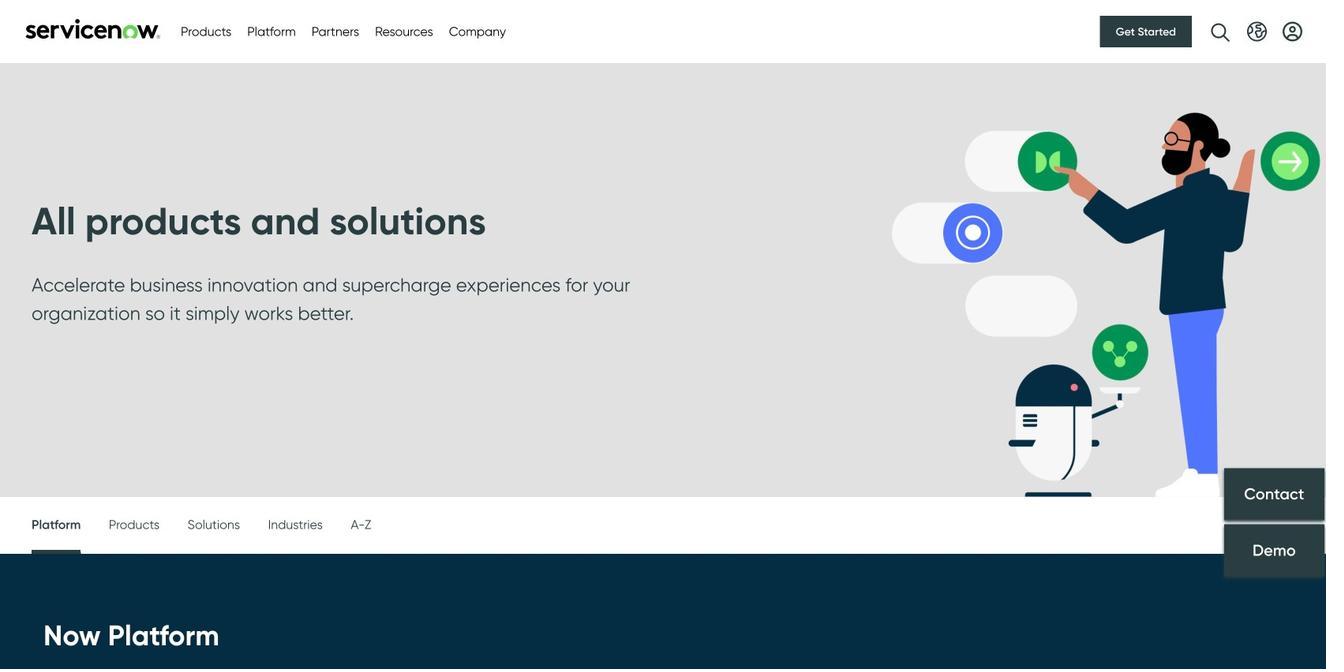 Task type: locate. For each thing, give the bounding box(es) containing it.
servicenow image
[[24, 19, 162, 39]]

go to servicenow account image
[[1283, 22, 1303, 41]]



Task type: vqa. For each thing, say whether or not it's contained in the screenshot.
ServiceNow image
yes



Task type: describe. For each thing, give the bounding box(es) containing it.
servicenow products by category image
[[892, 63, 1327, 497]]

select your country image
[[1248, 22, 1267, 41]]



